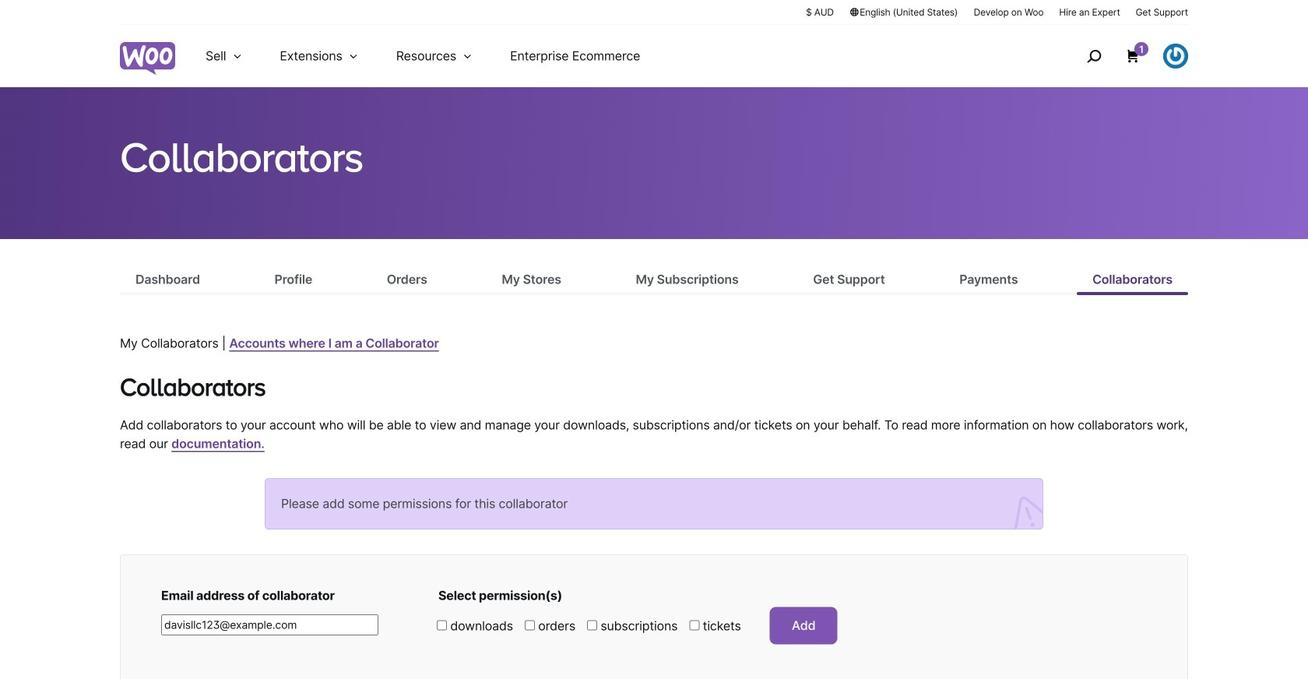 Task type: describe. For each thing, give the bounding box(es) containing it.
search image
[[1082, 44, 1107, 69]]



Task type: locate. For each thing, give the bounding box(es) containing it.
None checkbox
[[437, 620, 447, 631], [525, 620, 535, 631], [587, 620, 597, 631], [690, 620, 700, 631], [437, 620, 447, 631], [525, 620, 535, 631], [587, 620, 597, 631], [690, 620, 700, 631]]

open account menu image
[[1164, 44, 1189, 69]]

service navigation menu element
[[1054, 31, 1189, 81]]



